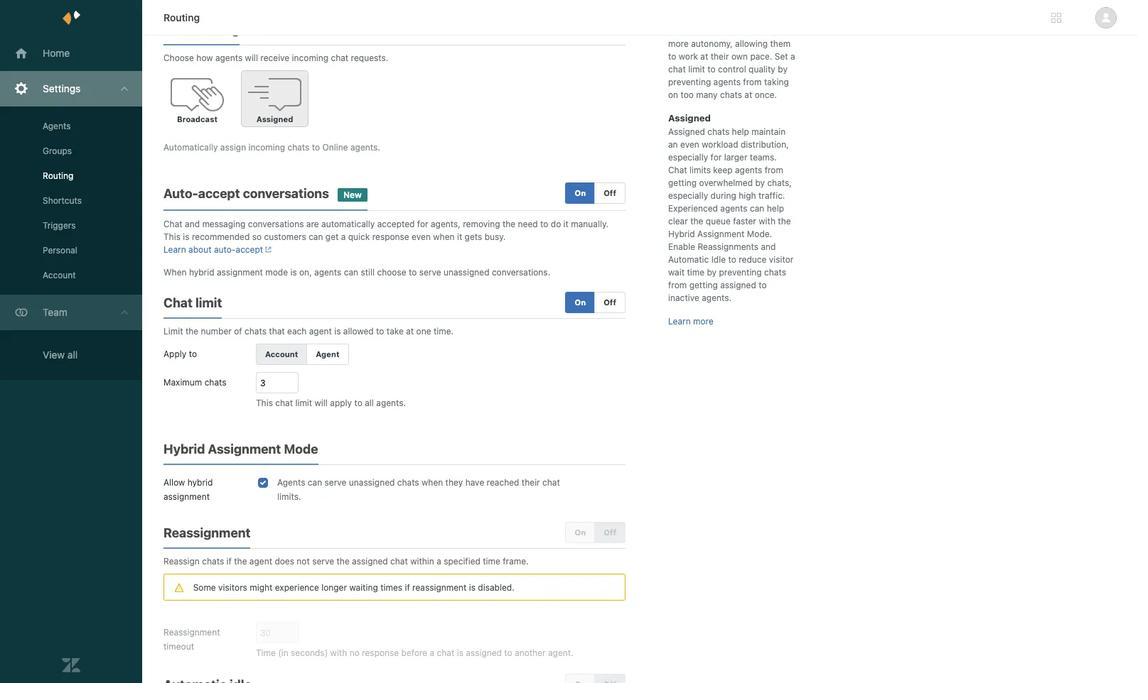 Task type: describe. For each thing, give the bounding box(es) containing it.
chats right 'many'
[[720, 90, 742, 100]]

to right choose
[[409, 267, 417, 278]]

preventing inside assigned assigned chats help maintain an even workload distribution, especially for larger teams. chat limits keep agents from getting overwhelmed by chats, especially during high traffic. experienced agents can help clear the queue faster with the hybrid assignment mode. enable reassignments and automatic idle to reduce visitor wait time by preventing chats from getting assigned to inactive agents.
[[719, 267, 762, 278]]

team
[[43, 306, 67, 319]]

teams.
[[750, 152, 777, 163]]

1 off from the top
[[604, 188, 616, 198]]

chat routing
[[164, 22, 240, 37]]

assigned inside assigned assigned chats help maintain an even workload distribution, especially for larger teams. chat limits keep agents from getting overwhelmed by chats, especially during high traffic. experienced agents can help clear the queue faster with the hybrid assignment mode. enable reassignments and automatic idle to reduce visitor wait time by preventing chats from getting assigned to inactive agents.
[[720, 280, 756, 291]]

choose
[[164, 53, 194, 63]]

agents up them
[[767, 26, 794, 36]]

time inside assigned assigned chats help maintain an even workload distribution, especially for larger teams. chat limits keep agents from getting overwhelmed by chats, especially during high traffic. experienced agents can help clear the queue faster with the hybrid assignment mode. enable reassignments and automatic idle to reduce visitor wait time by preventing chats from getting assigned to inactive agents.
[[687, 267, 705, 278]]

1 vertical spatial more
[[693, 316, 714, 327]]

agent
[[316, 350, 339, 359]]

0 vertical spatial conversations
[[243, 186, 329, 201]]

and inside chat and messaging conversations are automatically accepted for agents, removing the need to do it manually. this is recommended so customers can get a quick response even when it gets busy.
[[185, 219, 200, 230]]

many
[[696, 90, 718, 100]]

1 especially from the top
[[668, 152, 708, 163]]

1 horizontal spatial unassigned
[[444, 267, 490, 278]]

waiting
[[349, 583, 378, 594]]

auto-
[[214, 245, 236, 255]]

to down reduce
[[759, 280, 767, 291]]

will for apply
[[315, 398, 328, 409]]

do
[[551, 219, 561, 230]]

1 horizontal spatial all
[[365, 398, 374, 409]]

is left allowed
[[334, 326, 341, 337]]

to inside reassignment timeout time (in seconds) with no response before a chat is assigned to another agent.
[[504, 649, 512, 659]]

on,
[[299, 267, 312, 278]]

0 horizontal spatial at
[[406, 326, 414, 337]]

0 horizontal spatial from
[[668, 280, 687, 291]]

choose how agents will receive incoming chat requests.
[[164, 53, 388, 63]]

1 vertical spatial assignment
[[208, 442, 281, 457]]

chats right maximum
[[204, 378, 226, 388]]

hybrid for allow
[[187, 478, 213, 488]]

0 horizontal spatial if
[[226, 557, 232, 567]]

for inside assigned assigned chats help maintain an even workload distribution, especially for larger teams. chat limits keep agents from getting overwhelmed by chats, especially during high traffic. experienced agents can help clear the queue faster with the hybrid assignment mode. enable reassignments and automatic idle to reduce visitor wait time by preventing chats from getting assigned to inactive agents.
[[711, 152, 722, 163]]

mode
[[284, 442, 318, 457]]

even inside assigned assigned chats help maintain an even workload distribution, especially for larger teams. chat limits keep agents from getting overwhelmed by chats, especially during high traffic. experienced agents can help clear the queue faster with the hybrid assignment mode. enable reassignments and automatic idle to reduce visitor wait time by preventing chats from getting assigned to inactive agents.
[[680, 139, 700, 150]]

to right apply
[[354, 398, 362, 409]]

assignment for allow
[[164, 492, 210, 503]]

the inside chat and messaging conversations are automatically accepted for agents, removing the need to do it manually. this is recommended so customers can get a quick response even when it gets busy.
[[503, 219, 516, 230]]

1 on from the top
[[575, 188, 586, 198]]

1 horizontal spatial at
[[701, 51, 708, 62]]

2 vertical spatial serve
[[312, 557, 334, 567]]

can inside assigned assigned chats help maintain an even workload distribution, especially for larger teams. chat limits keep agents from getting overwhelmed by chats, especially during high traffic. experienced agents can help clear the queue faster with the hybrid assignment mode. enable reassignments and automatic idle to reduce visitor wait time by preventing chats from getting assigned to inactive agents.
[[750, 203, 765, 214]]

reassignment timeout time (in seconds) with no response before a chat is assigned to another agent.
[[164, 628, 574, 659]]

the down experienced
[[690, 216, 703, 227]]

triggers
[[43, 220, 76, 231]]

agents for agents
[[43, 121, 71, 132]]

times
[[380, 583, 402, 594]]

manually.
[[571, 219, 609, 230]]

still
[[361, 267, 375, 278]]

time
[[256, 649, 276, 659]]

some visitors might experience longer waiting times if reassignment is disabled.
[[193, 583, 515, 594]]

an
[[668, 139, 678, 150]]

assignment inside assigned assigned chats help maintain an even workload distribution, especially for larger teams. chat limits keep agents from getting overwhelmed by chats, especially during high traffic. experienced agents can help clear the queue faster with the hybrid assignment mode. enable reassignments and automatic idle to reduce visitor wait time by preventing chats from getting assigned to inactive agents.
[[698, 229, 745, 240]]

is left on,
[[290, 267, 297, 278]]

of
[[234, 326, 242, 337]]

2 vertical spatial by
[[707, 267, 717, 278]]

learn about auto-accept link
[[164, 245, 272, 255]]

chat down maximum chats number field
[[275, 398, 293, 409]]

a right within
[[437, 557, 441, 567]]

serve inside agents can serve unassigned chats when they have reached their chat limits.
[[325, 478, 347, 488]]

chats down visitor
[[764, 267, 786, 278]]

specified
[[444, 557, 481, 567]]

faster
[[733, 216, 756, 227]]

0 vertical spatial account
[[43, 270, 76, 281]]

assigned assigned chats help maintain an even workload distribution, especially for larger teams. chat limits keep agents from getting overwhelmed by chats, especially during high traffic. experienced agents can help clear the queue faster with the hybrid assignment mode. enable reassignments and automatic idle to reduce visitor wait time by preventing chats from getting assigned to inactive agents.
[[668, 112, 794, 304]]

mode
[[265, 267, 288, 278]]

home
[[43, 47, 70, 59]]

0 horizontal spatial all
[[67, 349, 78, 361]]

1 horizontal spatial limit
[[295, 398, 312, 409]]

online
[[322, 142, 348, 153]]

chats up some
[[202, 557, 224, 567]]

own
[[732, 51, 748, 62]]

mode.
[[747, 229, 772, 240]]

chats,
[[767, 178, 792, 188]]

to left control on the top right of page
[[708, 64, 716, 75]]

chats right of
[[245, 326, 267, 337]]

2 vertical spatial agents.
[[376, 398, 406, 409]]

allow hybrid assignment
[[164, 478, 213, 503]]

agents down control on the top right of page
[[714, 77, 741, 87]]

chat left "requests." in the left of the page
[[331, 53, 349, 63]]

by inside broadcasting chats give agents more autonomy, allowing them to work at their own pace. set a chat limit to control quality by preventing agents from taking on too many chats at once.
[[778, 64, 788, 75]]

Maximum chats number field
[[256, 373, 299, 394]]

work
[[679, 51, 698, 62]]

queue
[[706, 216, 731, 227]]

conversations inside chat and messaging conversations are automatically accepted for agents, removing the need to do it manually. this is recommended so customers can get a quick response even when it gets busy.
[[248, 219, 304, 230]]

1 horizontal spatial agent
[[309, 326, 332, 337]]

1 horizontal spatial this
[[256, 398, 273, 409]]

before
[[401, 649, 427, 659]]

requests.
[[351, 53, 388, 63]]

experienced
[[668, 203, 718, 214]]

number
[[201, 326, 232, 337]]

from inside broadcasting chats give agents more autonomy, allowing them to work at their own pace. set a chat limit to control quality by preventing agents from taking on too many chats at once.
[[743, 77, 762, 87]]

limit
[[164, 326, 183, 337]]

accepted
[[377, 219, 415, 230]]

apply to
[[164, 349, 197, 360]]

learn about auto-accept
[[164, 245, 263, 255]]

allowing
[[735, 38, 768, 49]]

settings
[[43, 82, 81, 95]]

the right the limit
[[186, 326, 199, 337]]

agents down larger
[[735, 165, 762, 176]]

to right the apply
[[189, 349, 197, 360]]

customers
[[264, 232, 306, 242]]

0 horizontal spatial assigned
[[352, 557, 388, 567]]

on button for reassignment
[[566, 523, 595, 544]]

0 vertical spatial incoming
[[292, 53, 329, 63]]

when
[[164, 267, 187, 278]]

zendesk products image
[[1052, 13, 1062, 23]]

to left work
[[668, 51, 676, 62]]

recommended
[[192, 232, 250, 242]]

1 vertical spatial help
[[767, 203, 784, 214]]

seconds)
[[291, 649, 328, 659]]

maximum
[[164, 378, 202, 388]]

1 vertical spatial limit
[[196, 296, 222, 311]]

1 vertical spatial from
[[765, 165, 783, 176]]

the up visitors in the bottom of the page
[[234, 557, 247, 567]]

1 horizontal spatial it
[[564, 219, 569, 230]]

with inside reassignment timeout time (in seconds) with no response before a chat is assigned to another agent.
[[330, 649, 347, 659]]

1 vertical spatial hybrid
[[164, 442, 205, 457]]

0 vertical spatial agents.
[[350, 142, 380, 153]]

distribution,
[[741, 139, 789, 150]]

personal
[[43, 245, 77, 256]]

this inside chat and messaging conversations are automatically accepted for agents, removing the need to do it manually. this is recommended so customers can get a quick response even when it gets busy.
[[164, 232, 181, 242]]

1 horizontal spatial routing
[[164, 11, 200, 23]]

chats left online in the left of the page
[[288, 142, 310, 153]]

does
[[275, 557, 294, 567]]

idle
[[711, 255, 726, 265]]

experience
[[275, 583, 319, 594]]

visitors
[[218, 583, 247, 594]]

once.
[[755, 90, 777, 100]]

to inside chat and messaging conversations are automatically accepted for agents, removing the need to do it manually. this is recommended so customers can get a quick response even when it gets busy.
[[540, 219, 548, 230]]

groups
[[43, 146, 72, 156]]

frame.
[[503, 557, 529, 567]]

not
[[297, 557, 310, 567]]

learn more link
[[668, 316, 714, 327]]

quick
[[348, 232, 370, 242]]

broadcast
[[177, 114, 218, 124]]

choose
[[377, 267, 406, 278]]

when hybrid assignment mode is on, agents can still choose to serve unassigned conversations.
[[164, 267, 550, 278]]

0 vertical spatial help
[[732, 127, 749, 137]]

agents. inside assigned assigned chats help maintain an even workload distribution, especially for larger teams. chat limits keep agents from getting overwhelmed by chats, especially during high traffic. experienced agents can help clear the queue faster with the hybrid assignment mode. enable reassignments and automatic idle to reduce visitor wait time by preventing chats from getting assigned to inactive agents.
[[702, 293, 732, 304]]

assigned inside reassignment timeout time (in seconds) with no response before a chat is assigned to another agent.
[[466, 649, 502, 659]]

their inside broadcasting chats give agents more autonomy, allowing them to work at their own pace. set a chat limit to control quality by preventing agents from taking on too many chats at once.
[[711, 51, 729, 62]]

get
[[326, 232, 339, 242]]

limits
[[690, 165, 711, 176]]

on
[[668, 90, 678, 100]]

1 on button from the top
[[566, 183, 595, 204]]

agents for agents can serve unassigned chats when they have reached their chat limits.
[[277, 478, 305, 488]]

chat for chat and messaging conversations are automatically accepted for agents, removing the need to do it manually. this is recommended so customers can get a quick response even when it gets busy.
[[164, 219, 182, 230]]

them
[[770, 38, 791, 49]]

have
[[465, 478, 484, 488]]

0 horizontal spatial routing
[[43, 171, 74, 181]]

reassignment for reassignment
[[164, 526, 251, 541]]

agents,
[[431, 219, 461, 230]]

about
[[188, 245, 212, 255]]

reassign
[[164, 557, 200, 567]]

account inside account button
[[265, 350, 298, 359]]

chat inside reassignment timeout time (in seconds) with no response before a chat is assigned to another agent.
[[437, 649, 455, 659]]

that
[[269, 326, 285, 337]]

new
[[343, 190, 362, 200]]

1 vertical spatial time
[[483, 557, 500, 567]]

1 vertical spatial it
[[457, 232, 462, 242]]

0 vertical spatial getting
[[668, 178, 697, 188]]

unassigned inside agents can serve unassigned chats when they have reached their chat limits.
[[349, 478, 395, 488]]

chat inside broadcasting chats give agents more autonomy, allowing them to work at their own pace. set a chat limit to control quality by preventing agents from taking on too many chats at once.
[[668, 64, 686, 75]]

on for chat limit
[[575, 298, 586, 307]]

agents right how
[[215, 53, 243, 63]]

1 vertical spatial at
[[745, 90, 752, 100]]

routing
[[196, 22, 240, 37]]

on button for chat limit
[[566, 292, 595, 314]]

agents right on,
[[314, 267, 342, 278]]

they
[[446, 478, 463, 488]]

off button for chat limit
[[594, 292, 626, 314]]



Task type: vqa. For each thing, say whether or not it's contained in the screenshot.
THE -
no



Task type: locate. For each thing, give the bounding box(es) containing it.
help down traffic.
[[767, 203, 784, 214]]

1 vertical spatial accept
[[236, 245, 263, 255]]

reassignment up timeout
[[164, 628, 220, 639]]

1 vertical spatial preventing
[[719, 267, 762, 278]]

0 vertical spatial at
[[701, 51, 708, 62]]

2 vertical spatial off button
[[594, 523, 626, 544]]

a right before
[[430, 649, 435, 659]]

to left do
[[540, 219, 548, 230]]

0 vertical spatial for
[[711, 152, 722, 163]]

is left disabled.
[[469, 583, 476, 594]]

auto-
[[164, 186, 198, 201]]

0 vertical spatial serve
[[419, 267, 441, 278]]

1 vertical spatial on
[[575, 298, 586, 307]]

0 vertical spatial agent
[[309, 326, 332, 337]]

reassignment up reassign
[[164, 526, 251, 541]]

1 vertical spatial assigned
[[352, 557, 388, 567]]

off button for reassignment
[[594, 523, 626, 544]]

chat down work
[[668, 64, 686, 75]]

preventing down reduce
[[719, 267, 762, 278]]

hybrid inside assigned assigned chats help maintain an even workload distribution, especially for larger teams. chat limits keep agents from getting overwhelmed by chats, especially during high traffic. experienced agents can help clear the queue faster with the hybrid assignment mode. enable reassignments and automatic idle to reduce visitor wait time by preventing chats from getting assigned to inactive agents.
[[668, 229, 695, 240]]

off
[[604, 188, 616, 198], [604, 298, 616, 307], [604, 528, 616, 538]]

time left the frame.
[[483, 557, 500, 567]]

assigned for assigned assigned chats help maintain an even workload distribution, especially for larger teams. chat limits keep agents from getting overwhelmed by chats, especially during high traffic. experienced agents can help clear the queue faster with the hybrid assignment mode. enable reassignments and automatic idle to reduce visitor wait time by preventing chats from getting assigned to inactive agents.
[[668, 112, 711, 124]]

at left "one"
[[406, 326, 414, 337]]

when down agents,
[[433, 232, 455, 242]]

inactive
[[668, 293, 700, 304]]

to down reassignments
[[728, 255, 736, 265]]

1 vertical spatial off
[[604, 298, 616, 307]]

a
[[791, 51, 795, 62], [341, 232, 346, 242], [437, 557, 441, 567], [430, 649, 435, 659]]

by up traffic.
[[755, 178, 765, 188]]

incoming right assign
[[249, 142, 285, 153]]

0 horizontal spatial limit
[[196, 296, 222, 311]]

0 vertical spatial off
[[604, 188, 616, 198]]

0 horizontal spatial hybrid
[[164, 442, 205, 457]]

0 vertical spatial by
[[778, 64, 788, 75]]

will left apply
[[315, 398, 328, 409]]

especially up limits
[[668, 152, 708, 163]]

will for receive
[[245, 53, 258, 63]]

to
[[668, 51, 676, 62], [708, 64, 716, 75], [312, 142, 320, 153], [540, 219, 548, 230], [728, 255, 736, 265], [409, 267, 417, 278], [759, 280, 767, 291], [376, 326, 384, 337], [189, 349, 197, 360], [354, 398, 362, 409], [504, 649, 512, 659]]

can
[[750, 203, 765, 214], [309, 232, 323, 242], [344, 267, 358, 278], [308, 478, 322, 488]]

2 reassignment from the top
[[164, 628, 220, 639]]

time down the automatic
[[687, 267, 705, 278]]

hybrid for when
[[189, 267, 214, 278]]

0 horizontal spatial learn
[[164, 245, 186, 255]]

1 vertical spatial their
[[522, 478, 540, 488]]

view all
[[43, 349, 78, 361]]

a right get
[[341, 232, 346, 242]]

0 horizontal spatial account
[[43, 270, 76, 281]]

from down quality
[[743, 77, 762, 87]]

from
[[743, 77, 762, 87], [765, 165, 783, 176], [668, 280, 687, 291]]

1 horizontal spatial will
[[315, 398, 328, 409]]

routing up choose
[[164, 11, 200, 23]]

chat
[[164, 22, 193, 37], [668, 165, 687, 176], [164, 219, 182, 230], [164, 296, 193, 311]]

incoming right receive
[[292, 53, 329, 63]]

1 vertical spatial learn
[[668, 316, 691, 327]]

1 horizontal spatial more
[[693, 316, 714, 327]]

assigned down too
[[668, 112, 711, 124]]

taking
[[764, 77, 789, 87]]

view
[[43, 349, 65, 361]]

on for reassignment
[[575, 528, 586, 538]]

can left still
[[344, 267, 358, 278]]

1 vertical spatial getting
[[689, 280, 718, 291]]

this down maximum chats number field
[[256, 398, 273, 409]]

limit inside broadcasting chats give agents more autonomy, allowing them to work at their own pace. set a chat limit to control quality by preventing agents from taking on too many chats at once.
[[688, 64, 705, 75]]

agent right each
[[309, 326, 332, 337]]

1 horizontal spatial hybrid
[[668, 229, 695, 240]]

assigned up an
[[668, 127, 705, 137]]

1 vertical spatial on button
[[566, 292, 595, 314]]

might
[[250, 583, 273, 594]]

from up chats,
[[765, 165, 783, 176]]

1 vertical spatial unassigned
[[349, 478, 395, 488]]

1 vertical spatial when
[[422, 478, 443, 488]]

chat up the limit
[[164, 296, 193, 311]]

can down the high
[[750, 203, 765, 214]]

1 horizontal spatial if
[[405, 583, 410, 594]]

preventing
[[668, 77, 711, 87], [719, 267, 762, 278]]

0 vertical spatial from
[[743, 77, 762, 87]]

with left no
[[330, 649, 347, 659]]

this chat limit will apply to all agents.
[[256, 398, 406, 409]]

1 horizontal spatial assignment
[[217, 267, 263, 278]]

off for reassignment
[[604, 528, 616, 538]]

accept down the 'so'
[[236, 245, 263, 255]]

reassignment for reassignment timeout time (in seconds) with no response before a chat is assigned to another agent.
[[164, 628, 220, 639]]

chats inside agents can serve unassigned chats when they have reached their chat limits.
[[397, 478, 419, 488]]

with up "mode."
[[759, 216, 776, 227]]

broadcasting
[[668, 26, 721, 36]]

1 horizontal spatial from
[[743, 77, 762, 87]]

3 on from the top
[[575, 528, 586, 538]]

is inside reassignment timeout time (in seconds) with no response before a chat is assigned to another agent.
[[457, 649, 464, 659]]

0 horizontal spatial their
[[522, 478, 540, 488]]

off for chat limit
[[604, 298, 616, 307]]

hybrid inside allow hybrid assignment
[[187, 478, 213, 488]]

especially up experienced
[[668, 191, 708, 201]]

0 vertical spatial on button
[[566, 183, 595, 204]]

chat inside agents can serve unassigned chats when they have reached their chat limits.
[[543, 478, 560, 488]]

3 off from the top
[[604, 528, 616, 538]]

account button
[[256, 344, 307, 365]]

by down set
[[778, 64, 788, 75]]

assign
[[220, 142, 246, 153]]

1 off button from the top
[[594, 183, 626, 204]]

2 vertical spatial off
[[604, 528, 616, 538]]

learn down inactive
[[668, 316, 691, 327]]

reached
[[487, 478, 519, 488]]

another
[[515, 649, 546, 659]]

1 vertical spatial by
[[755, 178, 765, 188]]

chat for chat limit
[[164, 296, 193, 311]]

and down "mode."
[[761, 242, 776, 252]]

1 vertical spatial routing
[[43, 171, 74, 181]]

a inside chat and messaging conversations are automatically accepted for agents, removing the need to do it manually. this is recommended so customers can get a quick response even when it gets busy.
[[341, 232, 346, 242]]

3 off button from the top
[[594, 523, 626, 544]]

apply
[[330, 398, 352, 409]]

can inside agents can serve unassigned chats when they have reached their chat limits.
[[308, 478, 322, 488]]

assigned for assigned
[[256, 114, 293, 124]]

1 horizontal spatial account
[[265, 350, 298, 359]]

on button
[[566, 183, 595, 204], [566, 292, 595, 314], [566, 523, 595, 544]]

chats up workload
[[708, 127, 730, 137]]

learn for learn more
[[668, 316, 691, 327]]

agents. right online in the left of the page
[[350, 142, 380, 153]]

(in
[[278, 649, 288, 659]]

chat up choose
[[164, 22, 193, 37]]

to left online in the left of the page
[[312, 142, 320, 153]]

and inside assigned assigned chats help maintain an even workload distribution, especially for larger teams. chat limits keep agents from getting overwhelmed by chats, especially during high traffic. experienced agents can help clear the queue faster with the hybrid assignment mode. enable reassignments and automatic idle to reduce visitor wait time by preventing chats from getting assigned to inactive agents.
[[761, 242, 776, 252]]

0 vertical spatial on
[[575, 188, 586, 198]]

assignment for when
[[217, 267, 263, 278]]

1 horizontal spatial their
[[711, 51, 729, 62]]

when inside chat and messaging conversations are automatically accepted for agents, removing the need to do it manually. this is recommended so customers can get a quick response even when it gets busy.
[[433, 232, 455, 242]]

keep
[[713, 165, 733, 176]]

2 on from the top
[[575, 298, 586, 307]]

is
[[183, 232, 190, 242], [290, 267, 297, 278], [334, 326, 341, 337], [469, 583, 476, 594], [457, 649, 464, 659]]

chat
[[331, 53, 349, 63], [668, 64, 686, 75], [275, 398, 293, 409], [543, 478, 560, 488], [390, 557, 408, 567], [437, 649, 455, 659]]

1 horizontal spatial and
[[761, 242, 776, 252]]

0 vertical spatial assigned
[[720, 280, 756, 291]]

it right do
[[564, 219, 569, 230]]

when
[[433, 232, 455, 242], [422, 478, 443, 488]]

a inside broadcasting chats give agents more autonomy, allowing them to work at their own pace. set a chat limit to control quality by preventing agents from taking on too many chats at once.
[[791, 51, 795, 62]]

maximum chats
[[164, 378, 226, 388]]

reassignment inside reassignment timeout time (in seconds) with no response before a chat is assigned to another agent.
[[164, 628, 220, 639]]

are
[[306, 219, 319, 230]]

by down idle
[[707, 267, 717, 278]]

even inside chat and messaging conversations are automatically accepted for agents, removing the need to do it manually. this is recommended so customers can get a quick response even when it gets busy.
[[412, 232, 431, 242]]

preventing inside broadcasting chats give agents more autonomy, allowing them to work at their own pace. set a chat limit to control quality by preventing agents from taking on too many chats at once.
[[668, 77, 711, 87]]

assignment inside allow hybrid assignment
[[164, 492, 210, 503]]

1 horizontal spatial even
[[680, 139, 700, 150]]

maintain
[[752, 127, 786, 137]]

one
[[416, 326, 431, 337]]

allow
[[164, 478, 185, 488]]

0 vertical spatial agents
[[43, 121, 71, 132]]

control
[[718, 64, 746, 75]]

0 horizontal spatial preventing
[[668, 77, 711, 87]]

agents.
[[350, 142, 380, 153], [702, 293, 732, 304], [376, 398, 406, 409]]

traffic.
[[759, 191, 785, 201]]

off button
[[594, 183, 626, 204], [594, 292, 626, 314], [594, 523, 626, 544]]

0 horizontal spatial it
[[457, 232, 462, 242]]

hybrid down about
[[189, 267, 214, 278]]

messaging
[[202, 219, 246, 230]]

larger
[[724, 152, 748, 163]]

chats up allowing
[[724, 26, 746, 36]]

their
[[711, 51, 729, 62], [522, 478, 540, 488]]

assigned down reduce
[[720, 280, 756, 291]]

timeout
[[164, 642, 194, 653]]

chat inside assigned assigned chats help maintain an even workload distribution, especially for larger teams. chat limits keep agents from getting overwhelmed by chats, especially during high traffic. experienced agents can help clear the queue faster with the hybrid assignment mode. enable reassignments and automatic idle to reduce visitor wait time by preventing chats from getting assigned to inactive agents.
[[668, 165, 687, 176]]

1 reassignment from the top
[[164, 526, 251, 541]]

0 horizontal spatial even
[[412, 232, 431, 242]]

all right view
[[67, 349, 78, 361]]

all
[[67, 349, 78, 361], [365, 398, 374, 409]]

can inside chat and messaging conversations are automatically accepted for agents, removing the need to do it manually. this is recommended so customers can get a quick response even when it gets busy.
[[309, 232, 323, 242]]

the up longer
[[337, 557, 350, 567]]

limits.
[[277, 492, 301, 503]]

it left gets on the left top of the page
[[457, 232, 462, 242]]

0 vertical spatial routing
[[164, 11, 200, 23]]

0 horizontal spatial agents
[[43, 121, 71, 132]]

2 off button from the top
[[594, 292, 626, 314]]

limit the number of chats that each agent is allowed to take at one time.
[[164, 326, 454, 337]]

busy.
[[485, 232, 506, 242]]

chat and messaging conversations are automatically accepted for agents, removing the need to do it manually. this is recommended so customers can get a quick response even when it gets busy.
[[164, 219, 609, 242]]

agent left does
[[249, 557, 272, 567]]

time
[[687, 267, 705, 278], [483, 557, 500, 567]]

0 vertical spatial response
[[372, 232, 409, 242]]

1 vertical spatial this
[[256, 398, 273, 409]]

getting up inactive
[[689, 280, 718, 291]]

2 off from the top
[[604, 298, 616, 307]]

help
[[732, 127, 749, 137], [767, 203, 784, 214]]

when inside agents can serve unassigned chats when they have reached their chat limits.
[[422, 478, 443, 488]]

chat left limits
[[668, 165, 687, 176]]

0 horizontal spatial assignment
[[208, 442, 281, 457]]

shortcuts
[[43, 196, 82, 206]]

agent
[[309, 326, 332, 337], [249, 557, 272, 567]]

chat right reached
[[543, 478, 560, 488]]

0 vertical spatial with
[[759, 216, 776, 227]]

conversations up are
[[243, 186, 329, 201]]

will
[[245, 53, 258, 63], [315, 398, 328, 409]]

will left receive
[[245, 53, 258, 63]]

1 vertical spatial agents
[[277, 478, 305, 488]]

more down inactive
[[693, 316, 714, 327]]

chat for chat routing
[[164, 22, 193, 37]]

response inside chat and messaging conversations are automatically accepted for agents, removing the need to do it manually. this is recommended so customers can get a quick response even when it gets busy.
[[372, 232, 409, 242]]

1 horizontal spatial for
[[711, 152, 722, 163]]

no
[[350, 649, 360, 659]]

account down that
[[265, 350, 298, 359]]

hybrid right allow at the left of page
[[187, 478, 213, 488]]

the down traffic.
[[778, 216, 791, 227]]

routing
[[164, 11, 200, 23], [43, 171, 74, 181]]

0 vertical spatial limit
[[688, 64, 705, 75]]

autonomy,
[[691, 38, 733, 49]]

0 vertical spatial preventing
[[668, 77, 711, 87]]

0 horizontal spatial incoming
[[249, 142, 285, 153]]

1 horizontal spatial agents
[[277, 478, 305, 488]]

removing
[[463, 219, 500, 230]]

2 on button from the top
[[566, 292, 595, 314]]

Reassignment timeout number field
[[256, 623, 299, 644]]

within
[[410, 557, 434, 567]]

with inside assigned assigned chats help maintain an even workload distribution, especially for larger teams. chat limits keep agents from getting overwhelmed by chats, especially during high traffic. experienced agents can help clear the queue faster with the hybrid assignment mode. enable reassignments and automatic idle to reduce visitor wait time by preventing chats from getting assigned to inactive agents.
[[759, 216, 776, 227]]

1 horizontal spatial assigned
[[466, 649, 502, 659]]

if up visitors in the bottom of the page
[[226, 557, 232, 567]]

1 vertical spatial reassignment
[[164, 628, 220, 639]]

their inside agents can serve unassigned chats when they have reached their chat limits.
[[522, 478, 540, 488]]

their down the autonomy,
[[711, 51, 729, 62]]

1 horizontal spatial preventing
[[719, 267, 762, 278]]

1 vertical spatial hybrid
[[187, 478, 213, 488]]

hybrid up allow at the left of page
[[164, 442, 205, 457]]

agent.
[[548, 649, 574, 659]]

learn for learn about auto-accept
[[164, 245, 186, 255]]

response down accepted
[[372, 232, 409, 242]]

1 vertical spatial serve
[[325, 478, 347, 488]]

0 horizontal spatial agent
[[249, 557, 272, 567]]

to left the take
[[376, 326, 384, 337]]

agents inside agents can serve unassigned chats when they have reached their chat limits.
[[277, 478, 305, 488]]

is up about
[[183, 232, 190, 242]]

is inside chat and messaging conversations are automatically accepted for agents, removing the need to do it manually. this is recommended so customers can get a quick response even when it gets busy.
[[183, 232, 190, 242]]

visitor
[[769, 255, 794, 265]]

too
[[681, 90, 694, 100]]

gets
[[465, 232, 482, 242]]

0 vertical spatial it
[[564, 219, 569, 230]]

0 vertical spatial all
[[67, 349, 78, 361]]

especially
[[668, 152, 708, 163], [668, 191, 708, 201]]

when left they on the bottom of the page
[[422, 478, 443, 488]]

automatic
[[668, 255, 709, 265]]

automatically
[[321, 219, 375, 230]]

0 vertical spatial time
[[687, 267, 705, 278]]

more inside broadcasting chats give agents more autonomy, allowing them to work at their own pace. set a chat limit to control quality by preventing agents from taking on too many chats at once.
[[668, 38, 689, 49]]

receive
[[260, 53, 290, 63]]

even right an
[[680, 139, 700, 150]]

0 vertical spatial when
[[433, 232, 455, 242]]

2 horizontal spatial by
[[778, 64, 788, 75]]

agents down during
[[720, 203, 748, 214]]

a inside reassignment timeout time (in seconds) with no response before a chat is assigned to another agent.
[[430, 649, 435, 659]]

can down the mode
[[308, 478, 322, 488]]

chat down the auto-
[[164, 219, 182, 230]]

agent button
[[307, 344, 349, 365]]

0 vertical spatial reassignment
[[164, 526, 251, 541]]

chats left they on the bottom of the page
[[397, 478, 419, 488]]

1 vertical spatial response
[[362, 649, 399, 659]]

assignment down allow at the left of page
[[164, 492, 210, 503]]

1 vertical spatial incoming
[[249, 142, 285, 153]]

0 vertical spatial even
[[680, 139, 700, 150]]

2 horizontal spatial from
[[765, 165, 783, 176]]

from down wait
[[668, 280, 687, 291]]

0 horizontal spatial more
[[668, 38, 689, 49]]

response inside reassignment timeout time (in seconds) with no response before a chat is assigned to another agent.
[[362, 649, 399, 659]]

0 vertical spatial hybrid
[[668, 229, 695, 240]]

0 vertical spatial learn
[[164, 245, 186, 255]]

learn
[[164, 245, 186, 255], [668, 316, 691, 327]]

0 horizontal spatial time
[[483, 557, 500, 567]]

at left "once."
[[745, 90, 752, 100]]

1 horizontal spatial with
[[759, 216, 776, 227]]

hybrid
[[668, 229, 695, 240], [164, 442, 205, 457]]

1 horizontal spatial time
[[687, 267, 705, 278]]

1 vertical spatial even
[[412, 232, 431, 242]]

2 especially from the top
[[668, 191, 708, 201]]

chat inside chat and messaging conversations are automatically accepted for agents, removing the need to do it manually. this is recommended so customers can get a quick response even when it gets busy.
[[164, 219, 182, 230]]

1 vertical spatial agent
[[249, 557, 272, 567]]

preventing up too
[[668, 77, 711, 87]]

reassign chats if the agent does not serve the assigned chat within a specified time frame.
[[164, 557, 529, 567]]

conversations.
[[492, 267, 550, 278]]

chat left within
[[390, 557, 408, 567]]

enable
[[668, 242, 695, 252]]

agents up limits.
[[277, 478, 305, 488]]

conversations
[[243, 186, 329, 201], [248, 219, 304, 230]]

routing down groups
[[43, 171, 74, 181]]

2 vertical spatial at
[[406, 326, 414, 337]]

limit up number
[[196, 296, 222, 311]]

by
[[778, 64, 788, 75], [755, 178, 765, 188], [707, 267, 717, 278]]

even down agents,
[[412, 232, 431, 242]]

agents. right apply
[[376, 398, 406, 409]]

0 vertical spatial if
[[226, 557, 232, 567]]

getting down limits
[[668, 178, 697, 188]]

1 horizontal spatial assignment
[[698, 229, 745, 240]]

response
[[372, 232, 409, 242], [362, 649, 399, 659]]

3 on button from the top
[[566, 523, 595, 544]]

for left agents,
[[417, 219, 428, 230]]

for inside chat and messaging conversations are automatically accepted for agents, removing the need to do it manually. this is recommended so customers can get a quick response even when it gets busy.
[[417, 219, 428, 230]]

0 horizontal spatial by
[[707, 267, 717, 278]]

reassignment
[[164, 526, 251, 541], [164, 628, 220, 639]]

1 vertical spatial if
[[405, 583, 410, 594]]

all right apply
[[365, 398, 374, 409]]

learn more
[[668, 316, 714, 327]]

some
[[193, 583, 216, 594]]

give
[[748, 26, 765, 36]]

response right no
[[362, 649, 399, 659]]

0 vertical spatial accept
[[198, 186, 240, 201]]

1 vertical spatial with
[[330, 649, 347, 659]]

chats
[[724, 26, 746, 36], [720, 90, 742, 100], [708, 127, 730, 137], [288, 142, 310, 153], [764, 267, 786, 278], [245, 326, 267, 337], [204, 378, 226, 388], [397, 478, 419, 488], [202, 557, 224, 567]]

hybrid assignment mode
[[164, 442, 318, 457]]

accept up messaging
[[198, 186, 240, 201]]



